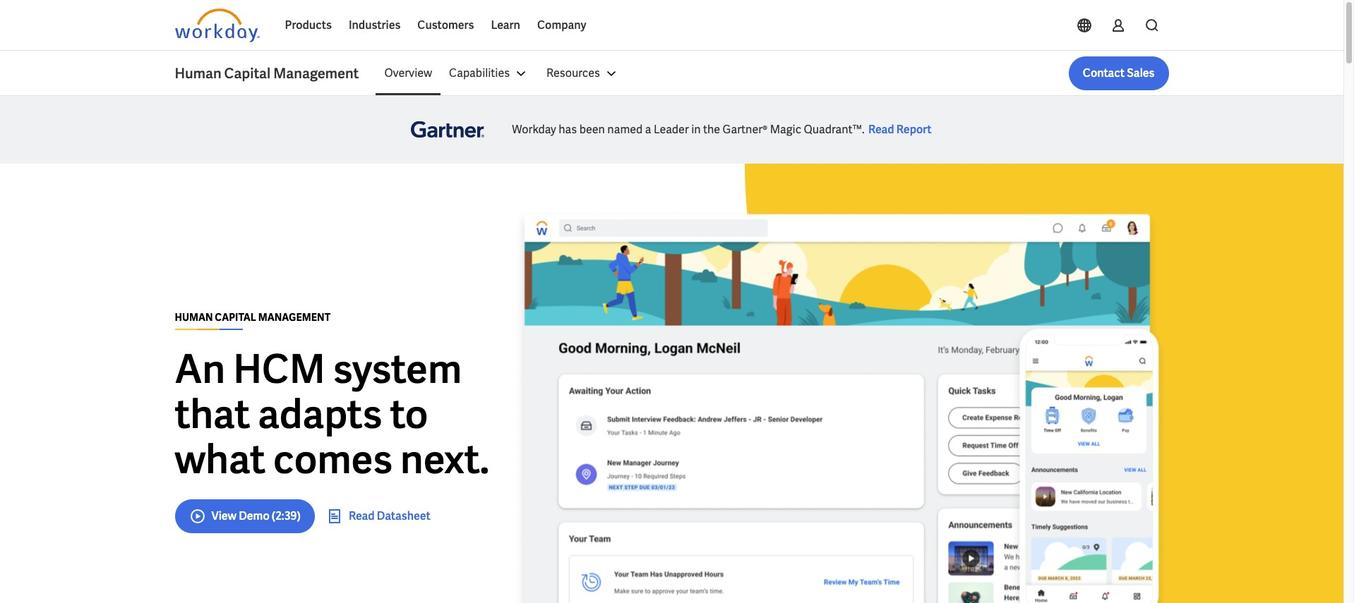 Task type: describe. For each thing, give the bounding box(es) containing it.
read datasheet link
[[326, 508, 431, 525]]

management
[[258, 311, 331, 324]]

quadrant™.
[[804, 122, 865, 137]]

demo
[[239, 509, 270, 524]]

resources button
[[538, 57, 629, 90]]

list containing overview
[[376, 57, 1169, 90]]

(2:39)
[[272, 509, 301, 524]]

leader
[[654, 122, 689, 137]]

overview
[[385, 66, 432, 81]]

human
[[175, 311, 213, 324]]

datasheet
[[377, 509, 431, 524]]

sales
[[1128, 66, 1155, 81]]

go to the homepage image
[[175, 8, 260, 42]]

human capital management home screen showing suggested tasks, most used apps, and announcements. hcm system image
[[514, 209, 1169, 604]]

human capital management
[[175, 64, 359, 83]]

human capital management link
[[175, 64, 376, 83]]

named
[[608, 122, 643, 137]]

contact
[[1083, 66, 1125, 81]]

that
[[175, 389, 250, 440]]

company
[[538, 18, 587, 32]]

menu containing overview
[[376, 57, 629, 90]]

products
[[285, 18, 332, 32]]

been
[[580, 122, 605, 137]]

comes
[[273, 434, 393, 486]]

system
[[333, 344, 462, 395]]

human
[[175, 64, 222, 83]]

resources
[[547, 66, 600, 81]]

capabilities button
[[441, 57, 538, 90]]

report
[[897, 122, 932, 137]]

view demo (2:39)
[[212, 509, 301, 524]]

workday
[[512, 122, 557, 137]]

has
[[559, 122, 577, 137]]

customers
[[418, 18, 474, 32]]



Task type: locate. For each thing, give the bounding box(es) containing it.
capital
[[215, 311, 256, 324]]

view
[[212, 509, 237, 524]]

an
[[175, 344, 225, 395]]

management
[[273, 64, 359, 83]]

capabilities
[[449, 66, 510, 81]]

read left report
[[869, 122, 895, 137]]

a
[[645, 122, 652, 137]]

an hcm system that adapts to what comes next.
[[175, 344, 490, 486]]

0 horizontal spatial read
[[349, 509, 375, 524]]

magic
[[770, 122, 802, 137]]

1 vertical spatial read
[[349, 509, 375, 524]]

overview link
[[376, 57, 441, 90]]

capital
[[224, 64, 271, 83]]

contact sales
[[1083, 66, 1155, 81]]

gartner®
[[723, 122, 768, 137]]

0 vertical spatial read
[[869, 122, 895, 137]]

workday has been named a leader in the gartner® magic quadrant™. read report
[[512, 122, 932, 137]]

products button
[[277, 8, 340, 42]]

to
[[390, 389, 428, 440]]

read left "datasheet"
[[349, 509, 375, 524]]

in
[[692, 122, 701, 137]]

hcm
[[233, 344, 325, 395]]

company button
[[529, 8, 595, 42]]

gartner logo image
[[395, 96, 501, 164]]

read report link
[[865, 121, 936, 138]]

customers button
[[409, 8, 483, 42]]

what
[[175, 434, 266, 486]]

adapts
[[258, 389, 382, 440]]

human capital management
[[175, 311, 331, 324]]

learn
[[491, 18, 521, 32]]

industries button
[[340, 8, 409, 42]]

read datasheet
[[349, 509, 431, 524]]

view demo (2:39) link
[[175, 500, 315, 534]]

1 horizontal spatial read
[[869, 122, 895, 137]]

menu
[[376, 57, 629, 90]]

contact sales link
[[1069, 57, 1169, 90]]

next.
[[401, 434, 490, 486]]

the
[[703, 122, 721, 137]]

industries
[[349, 18, 401, 32]]

read
[[869, 122, 895, 137], [349, 509, 375, 524]]

list
[[376, 57, 1169, 90]]

learn button
[[483, 8, 529, 42]]



Task type: vqa. For each thing, say whether or not it's contained in the screenshot.
with to the left
no



